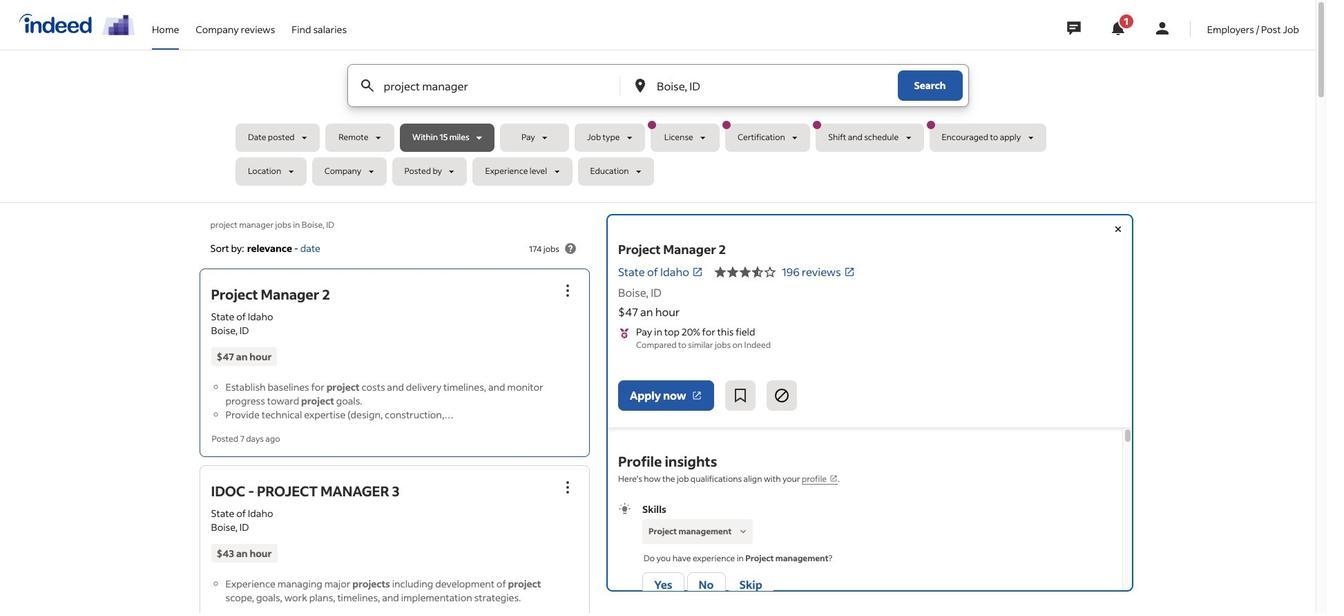 Task type: vqa. For each thing, say whether or not it's contained in the screenshot.
State of Idaho (opens in a new tab) icon on the right top of the page
yes



Task type: describe. For each thing, give the bounding box(es) containing it.
help icon image
[[562, 240, 579, 257]]

apply now (opens in a new tab) image
[[692, 390, 703, 401]]

account image
[[1154, 20, 1171, 37]]

state of idaho (opens in a new tab) image
[[692, 267, 703, 278]]

at indeed, we're committed to increasing representation of women at all levels of indeed's global workforce to at least 50% by 2030 image
[[102, 15, 135, 35]]

missing qualification image
[[737, 526, 750, 538]]

search: Job title, keywords, or company text field
[[381, 65, 597, 106]]

Edit location text field
[[654, 65, 870, 106]]

messages unread count 0 image
[[1065, 15, 1083, 42]]

not interested image
[[774, 388, 791, 404]]



Task type: locate. For each thing, give the bounding box(es) containing it.
skills group
[[618, 502, 1111, 601]]

job actions for idoc - project manager 3 is collapsed image
[[560, 480, 576, 496]]

save this job image
[[733, 388, 749, 404]]

profile (opens in a new window) image
[[830, 475, 838, 483]]

close job details image
[[1110, 221, 1126, 238]]

None search field
[[236, 64, 1081, 191]]

job actions for project manager 2 is collapsed image
[[560, 283, 576, 299]]

3.6 out of 5 stars. link to 196 reviews company ratings (opens in a new tab) image
[[844, 267, 855, 278]]

3.6 out of 5 stars image
[[714, 264, 777, 281]]



